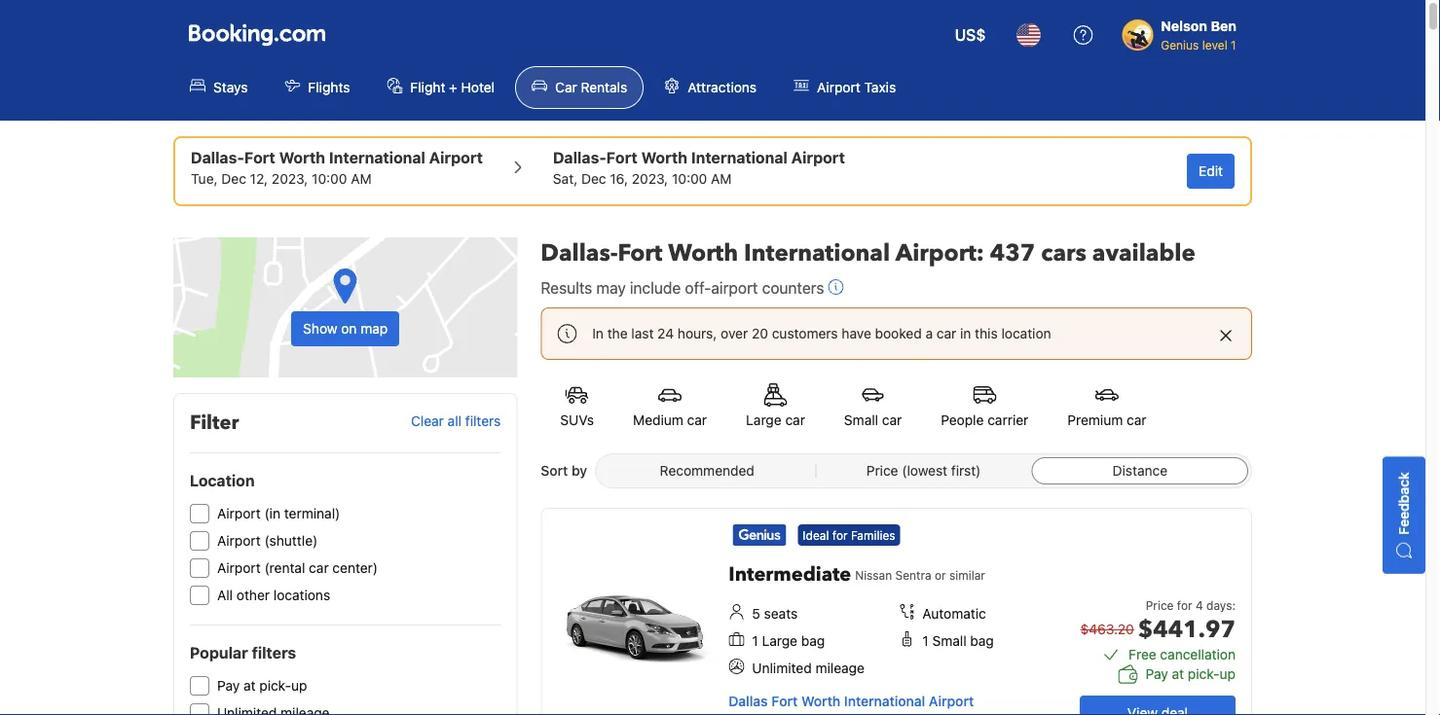 Task type: describe. For each thing, give the bounding box(es) containing it.
over
[[721, 326, 748, 342]]

airport up all at the left bottom of page
[[217, 561, 261, 577]]

small inside button
[[844, 413, 879, 429]]

$463.20
[[1081, 622, 1135, 638]]

booked
[[875, 326, 922, 342]]

drop-off date element
[[553, 169, 845, 189]]

drop-off location element
[[553, 146, 845, 169]]

price for price for 4 days: $463.20 $441.97
[[1146, 599, 1174, 613]]

flight + hotel
[[410, 79, 495, 95]]

international for tue,
[[329, 149, 426, 167]]

car for medium car
[[687, 413, 707, 429]]

distance
[[1113, 463, 1168, 479]]

include
[[630, 279, 681, 298]]

clear all filters button
[[411, 414, 501, 430]]

level
[[1203, 38, 1228, 52]]

car for premium car
[[1127, 413, 1147, 429]]

car for large car
[[785, 413, 805, 429]]

the
[[608, 326, 628, 342]]

airport down airport (in terminal)
[[217, 533, 261, 549]]

map
[[361, 321, 388, 337]]

other
[[237, 588, 270, 604]]

airport inside dallas-fort worth international airport tue, dec 12, 2023, 10:00 am
[[429, 149, 483, 167]]

dec for dallas-fort worth international airport sat, dec 16, 2023, 10:00 am
[[581, 171, 606, 187]]

fort for dallas fort worth international airport
[[772, 694, 798, 710]]

tue,
[[191, 171, 218, 187]]

1 for 1 small bag
[[923, 634, 929, 650]]

results may include off-airport counters
[[541, 279, 824, 298]]

0 horizontal spatial pay at pick-up
[[217, 678, 307, 694]]

all
[[448, 414, 462, 430]]

airport (in terminal)
[[217, 506, 340, 522]]

for for ideal for families
[[833, 529, 848, 543]]

all other locations
[[217, 588, 330, 604]]

first)
[[951, 463, 981, 479]]

car right a
[[937, 326, 957, 342]]

12,
[[250, 171, 268, 187]]

in
[[960, 326, 971, 342]]

dallas- for dallas-fort worth international airport tue, dec 12, 2023, 10:00 am
[[191, 149, 244, 167]]

(shuttle)
[[264, 533, 318, 549]]

available
[[1093, 237, 1196, 269]]

recommended
[[660, 463, 755, 479]]

24
[[658, 326, 674, 342]]

clear all filters
[[411, 414, 501, 430]]

airport taxis link
[[777, 66, 913, 109]]

0 horizontal spatial at
[[244, 678, 256, 694]]

car for small car
[[882, 413, 902, 429]]

a
[[926, 326, 933, 342]]

sort
[[541, 463, 568, 479]]

in
[[593, 326, 604, 342]]

locations
[[274, 588, 330, 604]]

clear
[[411, 414, 444, 430]]

dallas-fort worth international airport tue, dec 12, 2023, 10:00 am
[[191, 149, 483, 187]]

worth for dallas-fort worth international airport sat, dec 16, 2023, 10:00 am
[[641, 149, 688, 167]]

dallas
[[729, 694, 768, 710]]

hours,
[[678, 326, 717, 342]]

edit
[[1199, 163, 1223, 179]]

$441.97
[[1138, 614, 1236, 646]]

hotel
[[461, 79, 495, 95]]

flight + hotel link
[[371, 66, 511, 109]]

international inside button
[[844, 694, 926, 710]]

center)
[[333, 561, 378, 577]]

medium car
[[633, 413, 707, 429]]

cancellation
[[1160, 647, 1236, 663]]

intermediate nissan sentra or similar
[[729, 562, 986, 589]]

feedback button
[[1383, 457, 1426, 574]]

nelson ben genius level 1
[[1161, 18, 1237, 52]]

cars
[[1042, 237, 1087, 269]]

medium
[[633, 413, 684, 429]]

at inside product card group
[[1172, 667, 1185, 683]]

this
[[975, 326, 998, 342]]

price for 4 days: $463.20 $441.97
[[1081, 599, 1236, 646]]

car up locations
[[309, 561, 329, 577]]

filter
[[190, 410, 239, 437]]

airport (shuttle)
[[217, 533, 318, 549]]

international for 437
[[744, 237, 890, 269]]

families
[[851, 529, 896, 543]]

medium car button
[[614, 372, 727, 442]]

car
[[555, 79, 577, 95]]

free cancellation
[[1129, 647, 1236, 663]]

by
[[572, 463, 587, 479]]

unlimited mileage
[[752, 661, 865, 677]]

flights
[[308, 79, 350, 95]]

2 dallas-fort worth international airport group from the left
[[553, 146, 845, 189]]

dallas fort worth international airport
[[729, 694, 974, 710]]

pick-up location element
[[191, 146, 483, 169]]

us$
[[955, 26, 986, 44]]

0 horizontal spatial pick-
[[259, 678, 291, 694]]

popular filters
[[190, 644, 296, 663]]

(lowest
[[902, 463, 948, 479]]

worth for dallas fort worth international airport
[[802, 694, 841, 710]]

dallas fort worth international airport button
[[729, 694, 974, 710]]

sat,
[[553, 171, 578, 187]]

(in
[[264, 506, 281, 522]]

437
[[990, 237, 1036, 269]]

location
[[190, 472, 255, 490]]

all
[[217, 588, 233, 604]]



Task type: locate. For each thing, give the bounding box(es) containing it.
price inside sort by element
[[867, 463, 899, 479]]

fort inside dallas-fort worth international airport sat, dec 16, 2023, 10:00 am
[[607, 149, 638, 167]]

for inside price for 4 days: $463.20 $441.97
[[1177, 599, 1193, 613]]

1 large bag
[[752, 634, 825, 650]]

fort up include
[[618, 237, 663, 269]]

ben
[[1211, 18, 1237, 34]]

0 horizontal spatial for
[[833, 529, 848, 543]]

airport left taxis
[[817, 79, 861, 95]]

bag for 1 small bag
[[971, 634, 994, 650]]

10:00 for dallas-fort worth international airport sat, dec 16, 2023, 10:00 am
[[672, 171, 707, 187]]

off-
[[685, 279, 711, 298]]

up inside product card group
[[1220, 667, 1236, 683]]

people carrier
[[941, 413, 1029, 429]]

days:
[[1207, 599, 1236, 613]]

nelson
[[1161, 18, 1208, 34]]

fort down unlimited
[[772, 694, 798, 710]]

airport down 1 small bag
[[929, 694, 974, 710]]

on
[[341, 321, 357, 337]]

stays link
[[173, 66, 264, 109]]

worth inside button
[[802, 694, 841, 710]]

1 down 5
[[752, 634, 758, 650]]

large car
[[746, 413, 805, 429]]

large inside product card group
[[762, 634, 798, 650]]

1 horizontal spatial up
[[1220, 667, 1236, 683]]

airport
[[711, 279, 758, 298]]

0 vertical spatial price
[[867, 463, 899, 479]]

genius
[[1161, 38, 1199, 52]]

counters
[[762, 279, 824, 298]]

worth up drop-off date element
[[641, 149, 688, 167]]

pay at pick-up
[[1146, 667, 1236, 683], [217, 678, 307, 694]]

worth up "off-"
[[668, 237, 738, 269]]

ideal
[[803, 529, 829, 543]]

1 for 1 large bag
[[752, 634, 758, 650]]

1 vertical spatial for
[[1177, 599, 1193, 613]]

filters right popular
[[252, 644, 296, 663]]

1 down automatic
[[923, 634, 929, 650]]

similar
[[950, 569, 986, 582]]

1 horizontal spatial pay
[[1146, 667, 1169, 683]]

1 2023, from the left
[[272, 171, 308, 187]]

premium
[[1068, 413, 1123, 429]]

0 horizontal spatial up
[[291, 678, 307, 694]]

filters right all
[[465, 414, 501, 430]]

pay at pick-up down cancellation at the bottom right
[[1146, 667, 1236, 683]]

seats
[[764, 606, 798, 622]]

1 horizontal spatial dallas-fort worth international airport group
[[553, 146, 845, 189]]

1 horizontal spatial 1
[[923, 634, 929, 650]]

car up price (lowest first)
[[882, 413, 902, 429]]

2 2023, from the left
[[632, 171, 668, 187]]

dec inside dallas-fort worth international airport tue, dec 12, 2023, 10:00 am
[[221, 171, 246, 187]]

us$ button
[[943, 12, 998, 58]]

1 horizontal spatial filters
[[465, 414, 501, 430]]

worth up pick-up date element
[[279, 149, 325, 167]]

2023, inside dallas-fort worth international airport tue, dec 12, 2023, 10:00 am
[[272, 171, 308, 187]]

fort
[[244, 149, 275, 167], [607, 149, 638, 167], [618, 237, 663, 269], [772, 694, 798, 710]]

international down the mileage
[[844, 694, 926, 710]]

people
[[941, 413, 984, 429]]

2 am from the left
[[711, 171, 732, 187]]

dallas- inside dallas-fort worth international airport sat, dec 16, 2023, 10:00 am
[[553, 149, 607, 167]]

am down drop-off location element
[[711, 171, 732, 187]]

am down pick-up location element
[[351, 171, 372, 187]]

unlimited
[[752, 661, 812, 677]]

1 horizontal spatial dec
[[581, 171, 606, 187]]

airport inside dallas-fort worth international airport sat, dec 16, 2023, 10:00 am
[[792, 149, 845, 167]]

pay at pick-up inside product card group
[[1146, 667, 1236, 683]]

worth for dallas-fort worth international airport: 437 cars available
[[668, 237, 738, 269]]

2023, inside dallas-fort worth international airport sat, dec 16, 2023, 10:00 am
[[632, 171, 668, 187]]

fort up 16,
[[607, 149, 638, 167]]

dallas- for dallas-fort worth international airport: 437 cars available
[[541, 237, 618, 269]]

car right medium at the left of page
[[687, 413, 707, 429]]

0 horizontal spatial dallas-fort worth international airport group
[[191, 146, 483, 189]]

at down free cancellation
[[1172, 667, 1185, 683]]

2023, right 12,
[[272, 171, 308, 187]]

0 horizontal spatial price
[[867, 463, 899, 479]]

flight
[[410, 79, 446, 95]]

car left the small car
[[785, 413, 805, 429]]

pick- down cancellation at the bottom right
[[1188, 667, 1220, 683]]

international up counters
[[744, 237, 890, 269]]

1 horizontal spatial at
[[1172, 667, 1185, 683]]

small car
[[844, 413, 902, 429]]

dec inside dallas-fort worth international airport sat, dec 16, 2023, 10:00 am
[[581, 171, 606, 187]]

worth for dallas-fort worth international airport tue, dec 12, 2023, 10:00 am
[[279, 149, 325, 167]]

large car button
[[727, 372, 825, 442]]

0 horizontal spatial am
[[351, 171, 372, 187]]

feedback
[[1396, 472, 1412, 535]]

price left (lowest
[[867, 463, 899, 479]]

0 horizontal spatial dec
[[221, 171, 246, 187]]

airport (rental car center)
[[217, 561, 378, 577]]

sort by
[[541, 463, 587, 479]]

10:00 down pick-up location element
[[312, 171, 347, 187]]

dallas- up results
[[541, 237, 618, 269]]

bag for 1 large bag
[[801, 634, 825, 650]]

0 horizontal spatial 1
[[752, 634, 758, 650]]

dec for dallas-fort worth international airport tue, dec 12, 2023, 10:00 am
[[221, 171, 246, 187]]

am inside dallas-fort worth international airport tue, dec 12, 2023, 10:00 am
[[351, 171, 372, 187]]

small
[[844, 413, 879, 429], [933, 634, 967, 650]]

1 horizontal spatial small
[[933, 634, 967, 650]]

1 dec from the left
[[221, 171, 246, 187]]

automatic
[[923, 606, 986, 622]]

dallas-fort worth international airport group
[[191, 146, 483, 189], [553, 146, 845, 189]]

dec left 12,
[[221, 171, 246, 187]]

worth inside dallas-fort worth international airport tue, dec 12, 2023, 10:00 am
[[279, 149, 325, 167]]

fort for dallas-fort worth international airport sat, dec 16, 2023, 10:00 am
[[607, 149, 638, 167]]

airport down airport taxis link
[[792, 149, 845, 167]]

1 horizontal spatial am
[[711, 171, 732, 187]]

worth down unlimited mileage
[[802, 694, 841, 710]]

dallas- for dallas-fort worth international airport sat, dec 16, 2023, 10:00 am
[[553, 149, 607, 167]]

dallas-fort worth international airport group down flights
[[191, 146, 483, 189]]

rentals
[[581, 79, 628, 95]]

2023, for dallas-fort worth international airport sat, dec 16, 2023, 10:00 am
[[632, 171, 668, 187]]

1 vertical spatial price
[[1146, 599, 1174, 613]]

1 horizontal spatial 2023,
[[632, 171, 668, 187]]

last
[[632, 326, 654, 342]]

show
[[303, 321, 338, 337]]

am for dallas-fort worth international airport sat, dec 16, 2023, 10:00 am
[[711, 171, 732, 187]]

pick-up date element
[[191, 169, 483, 189]]

pay inside product card group
[[1146, 667, 1169, 683]]

dec
[[221, 171, 246, 187], [581, 171, 606, 187]]

price
[[867, 463, 899, 479], [1146, 599, 1174, 613]]

10:00 inside dallas-fort worth international airport sat, dec 16, 2023, 10:00 am
[[672, 171, 707, 187]]

sort by element
[[595, 454, 1253, 489]]

international up pick-up date element
[[329, 149, 426, 167]]

international inside dallas-fort worth international airport tue, dec 12, 2023, 10:00 am
[[329, 149, 426, 167]]

in the last 24 hours, over 20 customers have booked a car in this location
[[593, 326, 1052, 342]]

dallas- inside dallas-fort worth international airport tue, dec 12, 2023, 10:00 am
[[191, 149, 244, 167]]

2 horizontal spatial 1
[[1231, 38, 1237, 52]]

pay
[[1146, 667, 1169, 683], [217, 678, 240, 694]]

international for sat,
[[691, 149, 788, 167]]

taxis
[[865, 79, 896, 95]]

price inside price for 4 days: $463.20 $441.97
[[1146, 599, 1174, 613]]

ideal for families
[[803, 529, 896, 543]]

sentra
[[896, 569, 932, 582]]

skip to main content element
[[0, 0, 1426, 121]]

search summary element
[[173, 136, 1253, 206]]

attractions
[[688, 79, 757, 95]]

2 dec from the left
[[581, 171, 606, 187]]

0 vertical spatial large
[[746, 413, 782, 429]]

airport inside button
[[929, 694, 974, 710]]

pick- inside product card group
[[1188, 667, 1220, 683]]

1 vertical spatial large
[[762, 634, 798, 650]]

pay down 'free'
[[1146, 667, 1169, 683]]

large inside 'large car' "button"
[[746, 413, 782, 429]]

bag
[[801, 634, 825, 650], [971, 634, 994, 650]]

worth inside dallas-fort worth international airport sat, dec 16, 2023, 10:00 am
[[641, 149, 688, 167]]

bag down automatic
[[971, 634, 994, 650]]

1 dallas-fort worth international airport group from the left
[[191, 146, 483, 189]]

large
[[746, 413, 782, 429], [762, 634, 798, 650]]

if you choose one, you'll need to make your own way there - but prices can be a lot lower. image
[[828, 280, 844, 295], [828, 280, 844, 295]]

large down seats
[[762, 634, 798, 650]]

1 inside the nelson ben genius level 1
[[1231, 38, 1237, 52]]

popular
[[190, 644, 248, 663]]

1 right the 'level'
[[1231, 38, 1237, 52]]

may
[[597, 279, 626, 298]]

airport inside skip to main content element
[[817, 79, 861, 95]]

or
[[935, 569, 946, 582]]

1 vertical spatial filters
[[252, 644, 296, 663]]

10:00 down drop-off location element
[[672, 171, 707, 187]]

dallas-
[[191, 149, 244, 167], [553, 149, 607, 167], [541, 237, 618, 269]]

premium car button
[[1048, 372, 1166, 442]]

dallas- up sat,
[[553, 149, 607, 167]]

(rental
[[264, 561, 305, 577]]

am inside dallas-fort worth international airport sat, dec 16, 2023, 10:00 am
[[711, 171, 732, 187]]

show on map button
[[173, 238, 518, 378]]

small up price (lowest first)
[[844, 413, 879, 429]]

1 vertical spatial small
[[933, 634, 967, 650]]

1 horizontal spatial pick-
[[1188, 667, 1220, 683]]

10:00 for dallas-fort worth international airport tue, dec 12, 2023, 10:00 am
[[312, 171, 347, 187]]

1 horizontal spatial price
[[1146, 599, 1174, 613]]

attractions link
[[648, 66, 773, 109]]

for for price for 4 days: $463.20 $441.97
[[1177, 599, 1193, 613]]

0 horizontal spatial small
[[844, 413, 879, 429]]

0 vertical spatial small
[[844, 413, 879, 429]]

at down the popular filters
[[244, 678, 256, 694]]

dallas-fort worth international airport group down attractions link
[[553, 146, 845, 189]]

car inside "button"
[[785, 413, 805, 429]]

suvs button
[[541, 372, 614, 442]]

fort for dallas-fort worth international airport tue, dec 12, 2023, 10:00 am
[[244, 149, 275, 167]]

dallas-fort worth international airport: 437 cars available
[[541, 237, 1196, 269]]

price up $441.97 on the right bottom
[[1146, 599, 1174, 613]]

16,
[[610, 171, 628, 187]]

10:00 inside dallas-fort worth international airport tue, dec 12, 2023, 10:00 am
[[312, 171, 347, 187]]

0 horizontal spatial 2023,
[[272, 171, 308, 187]]

1 horizontal spatial for
[[1177, 599, 1193, 613]]

fort inside button
[[772, 694, 798, 710]]

1 small bag
[[923, 634, 994, 650]]

price for price (lowest first)
[[867, 463, 899, 479]]

1 horizontal spatial pay at pick-up
[[1146, 667, 1236, 683]]

international up drop-off date element
[[691, 149, 788, 167]]

product card group
[[541, 508, 1253, 716]]

5
[[752, 606, 761, 622]]

10:00
[[312, 171, 347, 187], [672, 171, 707, 187]]

airport down +
[[429, 149, 483, 167]]

0 vertical spatial filters
[[465, 414, 501, 430]]

am for dallas-fort worth international airport tue, dec 12, 2023, 10:00 am
[[351, 171, 372, 187]]

international inside dallas-fort worth international airport sat, dec 16, 2023, 10:00 am
[[691, 149, 788, 167]]

terminal)
[[284, 506, 340, 522]]

airport left (in
[[217, 506, 261, 522]]

results
[[541, 279, 592, 298]]

dallas-fort worth international airport sat, dec 16, 2023, 10:00 am
[[553, 149, 845, 187]]

mileage
[[816, 661, 865, 677]]

2 10:00 from the left
[[672, 171, 707, 187]]

1 horizontal spatial bag
[[971, 634, 994, 650]]

1 10:00 from the left
[[312, 171, 347, 187]]

1 am from the left
[[351, 171, 372, 187]]

up down the popular filters
[[291, 678, 307, 694]]

large up 'recommended'
[[746, 413, 782, 429]]

1 horizontal spatial 10:00
[[672, 171, 707, 187]]

1 bag from the left
[[801, 634, 825, 650]]

nissan
[[855, 569, 892, 582]]

fort for dallas-fort worth international airport: 437 cars available
[[618, 237, 663, 269]]

pay at pick-up down the popular filters
[[217, 678, 307, 694]]

2023, right 16,
[[632, 171, 668, 187]]

for left 4
[[1177, 599, 1193, 613]]

price (lowest first)
[[867, 463, 981, 479]]

flights link
[[268, 66, 367, 109]]

0 horizontal spatial pay
[[217, 678, 240, 694]]

fort inside dallas-fort worth international airport tue, dec 12, 2023, 10:00 am
[[244, 149, 275, 167]]

pick- down the popular filters
[[259, 678, 291, 694]]

0 horizontal spatial bag
[[801, 634, 825, 650]]

fort up 12,
[[244, 149, 275, 167]]

customers
[[772, 326, 838, 342]]

filters
[[465, 414, 501, 430], [252, 644, 296, 663]]

4
[[1196, 599, 1204, 613]]

0 vertical spatial for
[[833, 529, 848, 543]]

0 horizontal spatial 10:00
[[312, 171, 347, 187]]

up down cancellation at the bottom right
[[1220, 667, 1236, 683]]

suvs
[[560, 413, 594, 429]]

0 horizontal spatial filters
[[252, 644, 296, 663]]

bag up unlimited mileage
[[801, 634, 825, 650]]

for right ideal
[[833, 529, 848, 543]]

filters inside button
[[465, 414, 501, 430]]

small down automatic
[[933, 634, 967, 650]]

pay down popular
[[217, 678, 240, 694]]

2 bag from the left
[[971, 634, 994, 650]]

car right premium
[[1127, 413, 1147, 429]]

2023,
[[272, 171, 308, 187], [632, 171, 668, 187]]

5 seats
[[752, 606, 798, 622]]

2023, for dallas-fort worth international airport tue, dec 12, 2023, 10:00 am
[[272, 171, 308, 187]]

dallas- up tue,
[[191, 149, 244, 167]]

have
[[842, 326, 872, 342]]

dec left 16,
[[581, 171, 606, 187]]

small inside product card group
[[933, 634, 967, 650]]



Task type: vqa. For each thing, say whether or not it's contained in the screenshot.
leftmost 2023,
yes



